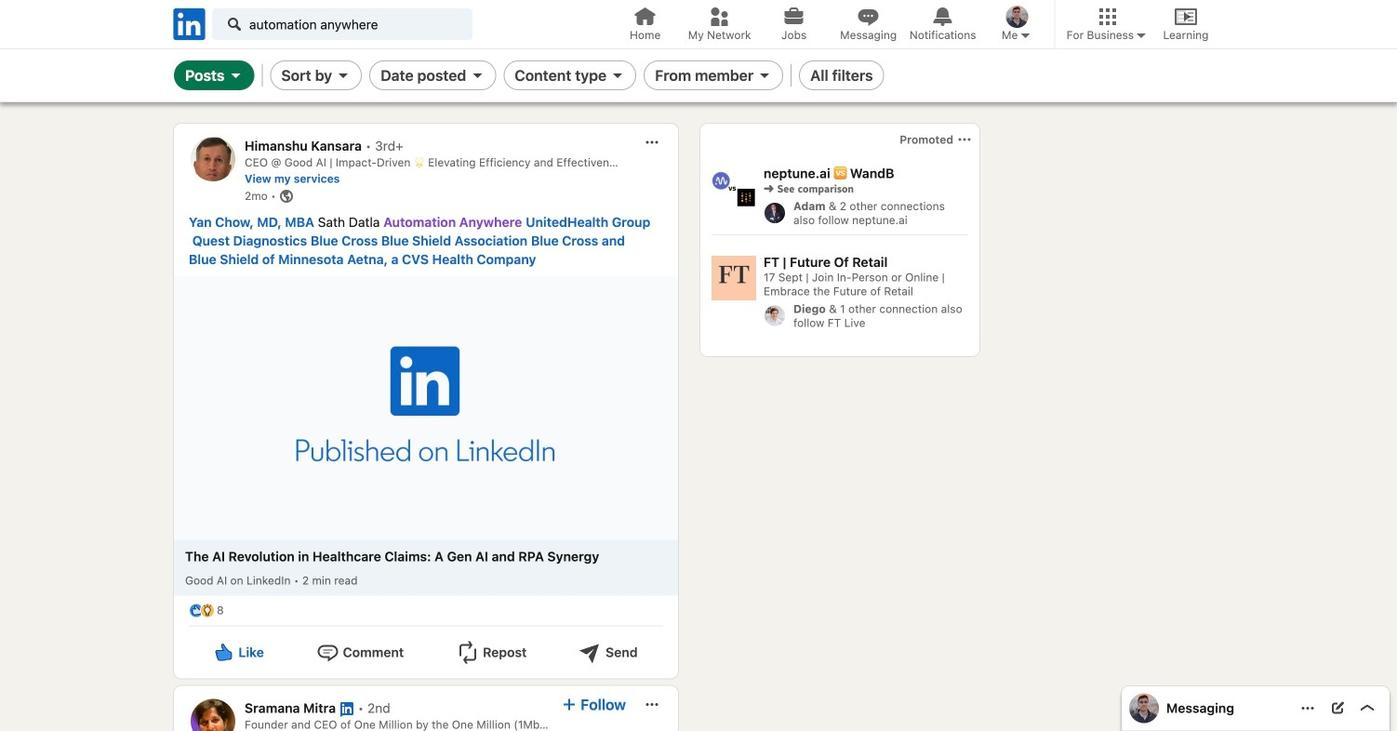 Task type: describe. For each thing, give the bounding box(es) containing it.
like image
[[189, 603, 204, 618]]

content type filter. clicking this button displays all content type filter options. image
[[610, 68, 625, 83]]

small image
[[1018, 28, 1033, 43]]

date posted filter. clicking this button displays all date posted filter options. image
[[470, 68, 485, 83]]

Search text field
[[212, 8, 473, 40]]

from member filter. clicking this button displays all from member filter options. image
[[757, 68, 772, 83]]

insightful image
[[200, 603, 215, 618]]

sort by filter. clicking this button displays all sort by filter options. image
[[336, 68, 351, 83]]

0 horizontal spatial omkar savant image
[[1006, 6, 1029, 28]]

open control menu for post by sramana mitra image
[[645, 697, 660, 712]]



Task type: vqa. For each thing, say whether or not it's contained in the screenshot.
overflow actions image
no



Task type: locate. For each thing, give the bounding box(es) containing it.
filter by: posts image
[[228, 68, 243, 83]]

for business image
[[1134, 28, 1149, 43]]

1 horizontal spatial omkar savant image
[[1129, 693, 1159, 723]]

open control menu for post by himanshu kansara image
[[645, 135, 660, 150]]

list
[[174, 124, 1362, 731]]

1 vertical spatial omkar savant image
[[1129, 693, 1159, 723]]

sramana mitra, graphic. image
[[191, 699, 235, 731]]

open article: the ai revolution in healthcare claims: a gen ai and rpa synergy by good ai • 2 min read image
[[174, 276, 678, 540]]

0 vertical spatial omkar savant image
[[1006, 6, 1029, 28]]

himanshu kansara, graphic. image
[[191, 137, 235, 181]]

like image
[[212, 641, 235, 664]]

open messenger dropdown menu image
[[1300, 701, 1315, 716]]

linkedin image
[[170, 5, 208, 43], [170, 5, 208, 43]]

omkar savant image
[[1006, 6, 1029, 28], [1129, 693, 1159, 723]]



